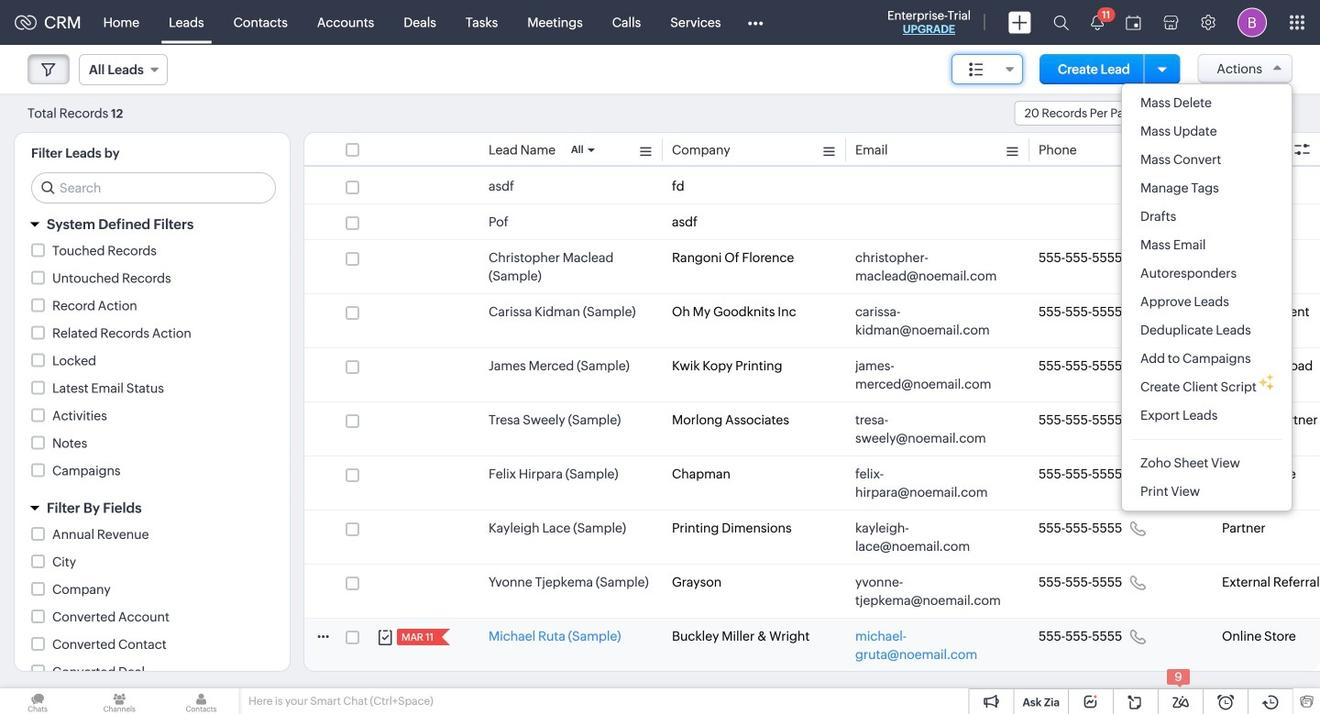 Task type: describe. For each thing, give the bounding box(es) containing it.
Search text field
[[32, 173, 275, 203]]

search image
[[1053, 15, 1069, 30]]

calendar image
[[1126, 15, 1141, 30]]

profile image
[[1238, 8, 1267, 37]]

profile element
[[1227, 0, 1278, 44]]



Task type: vqa. For each thing, say whether or not it's contained in the screenshot.
size field
yes



Task type: locate. For each thing, give the bounding box(es) containing it.
search element
[[1042, 0, 1080, 45]]

None field
[[79, 54, 168, 85], [952, 54, 1023, 84], [1014, 101, 1162, 126], [79, 54, 168, 85], [1014, 101, 1162, 126]]

create menu element
[[997, 0, 1042, 44]]

signals element
[[1080, 0, 1115, 45]]

contacts image
[[164, 688, 239, 714]]

chats image
[[0, 688, 75, 714]]

navigation
[[1229, 100, 1293, 127]]

row group
[[304, 169, 1320, 714]]

create menu image
[[1008, 11, 1031, 33]]

size image
[[969, 61, 984, 78]]

Other Modules field
[[736, 8, 775, 37]]

none field the size
[[952, 54, 1023, 84]]

logo image
[[15, 15, 37, 30]]

channels image
[[82, 688, 157, 714]]



